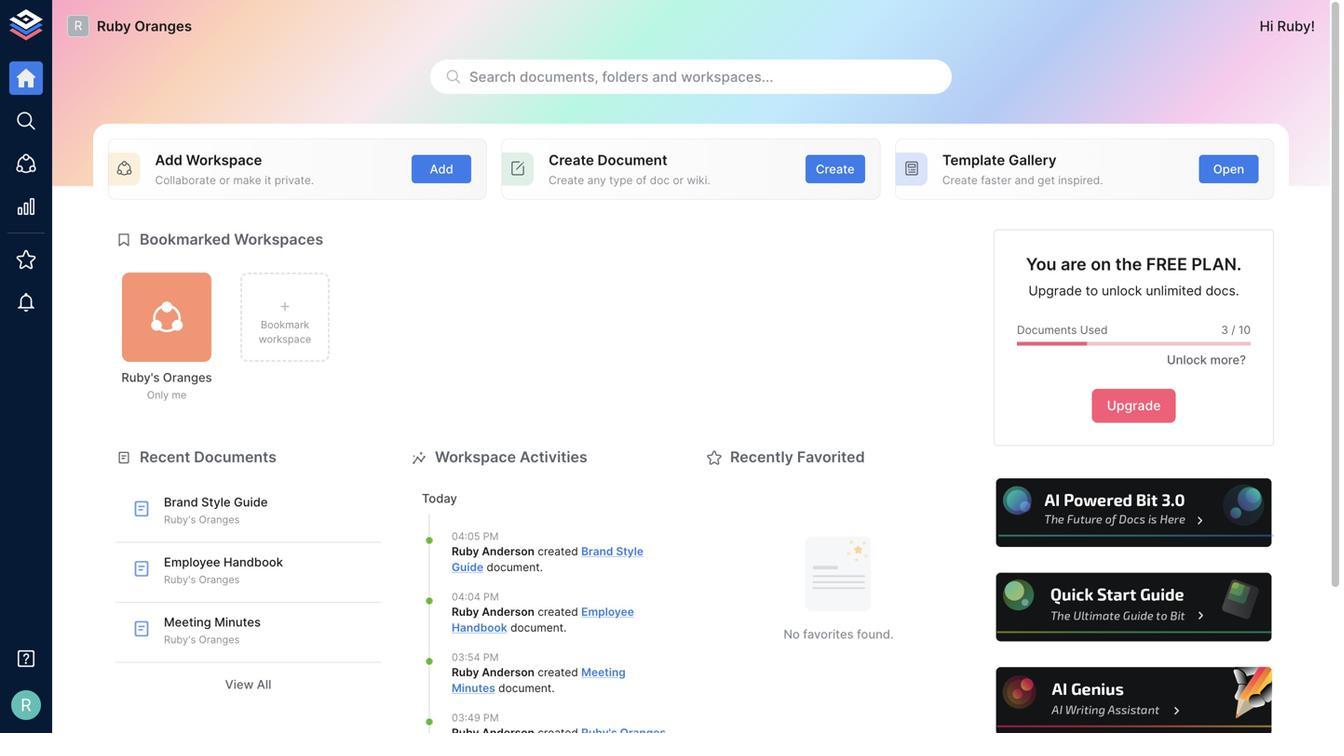 Task type: locate. For each thing, give the bounding box(es) containing it.
0 vertical spatial employee
[[164, 556, 220, 570]]

minutes inside the meeting minutes
[[452, 682, 495, 696]]

0 vertical spatial anderson
[[482, 545, 535, 559]]

bookmark workspace button
[[240, 273, 330, 362]]

style for brand style guide ruby's oranges
[[201, 496, 231, 510]]

3 anderson from the top
[[482, 666, 535, 680]]

and inside template gallery create faster and get inspired.
[[1015, 174, 1035, 187]]

guide inside brand style guide
[[452, 561, 484, 575]]

0 vertical spatial minutes
[[214, 616, 261, 630]]

ruby anderson created
[[452, 545, 581, 559], [452, 606, 581, 619], [452, 666, 581, 680]]

pm right 04:04
[[483, 592, 499, 604]]

anderson down 03:54 pm
[[482, 666, 535, 680]]

ruby's oranges only me
[[121, 371, 212, 402]]

. for meeting
[[552, 682, 555, 696]]

1 vertical spatial document
[[510, 622, 564, 635]]

ruby anderson created down 04:05 pm
[[452, 545, 581, 559]]

1 horizontal spatial brand
[[581, 545, 613, 559]]

document . up the meeting minutes
[[507, 622, 567, 635]]

pm for employee handbook
[[483, 592, 499, 604]]

and inside button
[[652, 68, 677, 85]]

guide inside 'brand style guide ruby's oranges'
[[234, 496, 268, 510]]

1 vertical spatial document .
[[507, 622, 567, 635]]

document up 03:49 pm
[[498, 682, 552, 696]]

type
[[609, 174, 633, 187]]

minutes inside meeting minutes ruby's oranges
[[214, 616, 261, 630]]

oranges inside 'brand style guide ruby's oranges'
[[199, 514, 240, 526]]

2 ruby anderson created from the top
[[452, 606, 581, 619]]

10
[[1239, 324, 1251, 337]]

employee down brand style guide
[[581, 606, 634, 619]]

meeting inside the meeting minutes
[[581, 666, 626, 680]]

1 vertical spatial guide
[[452, 561, 484, 575]]

1 horizontal spatial .
[[552, 682, 555, 696]]

no favorites found.
[[784, 628, 894, 642]]

0 vertical spatial handbook
[[224, 556, 283, 570]]

create document create any type of doc or wiki.
[[549, 152, 710, 187]]

document up '04:04 pm' on the bottom left
[[487, 561, 540, 575]]

and
[[652, 68, 677, 85], [1015, 174, 1035, 187]]

style inside brand style guide
[[616, 545, 644, 559]]

add inside button
[[430, 162, 453, 176]]

1 horizontal spatial r
[[74, 18, 82, 34]]

2 vertical spatial document
[[498, 682, 552, 696]]

2 vertical spatial anderson
[[482, 666, 535, 680]]

. down employee handbook
[[552, 682, 555, 696]]

or right doc
[[673, 174, 684, 187]]

ruby's up meeting minutes ruby's oranges
[[164, 574, 196, 586]]

0 vertical spatial style
[[201, 496, 231, 510]]

handbook for employee handbook ruby's oranges
[[224, 556, 283, 570]]

minutes down employee handbook ruby's oranges
[[214, 616, 261, 630]]

0 horizontal spatial or
[[219, 174, 230, 187]]

and down gallery
[[1015, 174, 1035, 187]]

upgrade
[[1029, 283, 1082, 299], [1107, 398, 1161, 414]]

add for add workspace collaborate or make it private.
[[155, 152, 183, 169]]

1 vertical spatial help image
[[994, 571, 1274, 645]]

1 vertical spatial ruby anderson created
[[452, 606, 581, 619]]

employee inside employee handbook ruby's oranges
[[164, 556, 220, 570]]

or left make
[[219, 174, 230, 187]]

activities
[[520, 449, 587, 467]]

0 vertical spatial and
[[652, 68, 677, 85]]

ruby anderson created for style
[[452, 545, 581, 559]]

3 ruby anderson created from the top
[[452, 666, 581, 680]]

created
[[538, 545, 578, 559], [538, 606, 578, 619], [538, 666, 578, 680]]

document up the meeting minutes
[[510, 622, 564, 635]]

workspace up today
[[435, 449, 516, 467]]

brand
[[164, 496, 198, 510], [581, 545, 613, 559]]

2 vertical spatial document .
[[495, 682, 555, 696]]

1 horizontal spatial minutes
[[452, 682, 495, 696]]

1 horizontal spatial add
[[430, 162, 453, 176]]

2 vertical spatial ruby anderson created
[[452, 666, 581, 680]]

guide
[[234, 496, 268, 510], [452, 561, 484, 575]]

r
[[74, 18, 82, 34], [21, 696, 32, 716]]

document for employee
[[510, 622, 564, 635]]

0 horizontal spatial minutes
[[214, 616, 261, 630]]

0 horizontal spatial documents
[[194, 449, 277, 467]]

2 pm from the top
[[483, 592, 499, 604]]

or
[[219, 174, 230, 187], [673, 174, 684, 187]]

1 vertical spatial upgrade
[[1107, 398, 1161, 414]]

handbook inside employee handbook ruby's oranges
[[224, 556, 283, 570]]

workspace
[[186, 152, 262, 169], [435, 449, 516, 467]]

0 horizontal spatial guide
[[234, 496, 268, 510]]

document . up '04:04 pm' on the bottom left
[[484, 561, 543, 575]]

view all
[[225, 678, 271, 692]]

unlimited
[[1146, 283, 1202, 299]]

1 horizontal spatial meeting
[[581, 666, 626, 680]]

0 horizontal spatial and
[[652, 68, 677, 85]]

1 vertical spatial .
[[564, 622, 567, 635]]

employee inside employee handbook
[[581, 606, 634, 619]]

1 horizontal spatial guide
[[452, 561, 484, 575]]

open
[[1213, 162, 1245, 176]]

2 anderson from the top
[[482, 606, 535, 619]]

meeting for meeting minutes
[[581, 666, 626, 680]]

0 horizontal spatial brand
[[164, 496, 198, 510]]

view
[[225, 678, 254, 692]]

2 created from the top
[[538, 606, 578, 619]]

document . for brand
[[484, 561, 543, 575]]

add inside add workspace collaborate or make it private.
[[155, 152, 183, 169]]

anderson
[[482, 545, 535, 559], [482, 606, 535, 619], [482, 666, 535, 680]]

open button
[[1199, 155, 1259, 184]]

brand inside brand style guide
[[581, 545, 613, 559]]

handbook up 03:54 pm
[[452, 622, 507, 635]]

1 vertical spatial documents
[[194, 449, 277, 467]]

0 vertical spatial r
[[74, 18, 82, 34]]

created up employee handbook
[[538, 545, 578, 559]]

or inside add workspace collaborate or make it private.
[[219, 174, 230, 187]]

employee handbook ruby's oranges
[[164, 556, 283, 586]]

1 vertical spatial r
[[21, 696, 32, 716]]

documents up 'brand style guide ruby's oranges'
[[194, 449, 277, 467]]

create inside button
[[816, 162, 855, 176]]

document . up 03:49 pm
[[495, 682, 555, 696]]

. for brand
[[540, 561, 543, 575]]

0 horizontal spatial r
[[21, 696, 32, 716]]

you are on the free plan. upgrade to unlock unlimited docs.
[[1026, 254, 1242, 299]]

0 vertical spatial .
[[540, 561, 543, 575]]

0 vertical spatial created
[[538, 545, 578, 559]]

guide down recent documents
[[234, 496, 268, 510]]

2 vertical spatial created
[[538, 666, 578, 680]]

recently
[[730, 449, 793, 467]]

1 vertical spatial created
[[538, 606, 578, 619]]

1 or from the left
[[219, 174, 230, 187]]

1 horizontal spatial or
[[673, 174, 684, 187]]

meeting minutes link
[[452, 666, 626, 696]]

folders
[[602, 68, 649, 85]]

workspace activities
[[435, 449, 587, 467]]

0 vertical spatial document
[[487, 561, 540, 575]]

upgrade down the you
[[1029, 283, 1082, 299]]

documents used
[[1017, 324, 1108, 337]]

ruby's inside employee handbook ruby's oranges
[[164, 574, 196, 586]]

help image
[[994, 477, 1274, 551], [994, 571, 1274, 645], [994, 665, 1274, 734]]

bookmarked workspaces
[[140, 231, 323, 249]]

document
[[487, 561, 540, 575], [510, 622, 564, 635], [498, 682, 552, 696]]

anderson down 04:05 pm
[[482, 545, 535, 559]]

1 horizontal spatial style
[[616, 545, 644, 559]]

!
[[1311, 18, 1315, 34]]

1 horizontal spatial workspace
[[435, 449, 516, 467]]

no
[[784, 628, 800, 642]]

ruby's inside 'brand style guide ruby's oranges'
[[164, 514, 196, 526]]

ruby's up view all button
[[164, 634, 196, 646]]

ruby's
[[121, 371, 160, 385], [164, 514, 196, 526], [164, 574, 196, 586], [164, 634, 196, 646]]

bookmarked
[[140, 231, 230, 249]]

created for employee
[[538, 606, 578, 619]]

r inside button
[[21, 696, 32, 716]]

2 horizontal spatial .
[[564, 622, 567, 635]]

1 created from the top
[[538, 545, 578, 559]]

oranges
[[135, 18, 192, 34], [163, 371, 212, 385], [199, 514, 240, 526], [199, 574, 240, 586], [199, 634, 240, 646]]

document
[[598, 152, 668, 169]]

anderson for meeting minutes
[[482, 666, 535, 680]]

document for meeting
[[498, 682, 552, 696]]

1 vertical spatial brand
[[581, 545, 613, 559]]

1 horizontal spatial handbook
[[452, 622, 507, 635]]

minutes for meeting minutes ruby's oranges
[[214, 616, 261, 630]]

documents
[[1017, 324, 1077, 337], [194, 449, 277, 467]]

employee handbook
[[452, 606, 634, 635]]

make
[[233, 174, 262, 187]]

0 vertical spatial upgrade
[[1029, 283, 1082, 299]]

pm for meeting minutes
[[483, 652, 499, 664]]

brand up employee handbook link
[[581, 545, 613, 559]]

3 pm from the top
[[483, 652, 499, 664]]

1 vertical spatial meeting
[[581, 666, 626, 680]]

upgrade inside you are on the free plan. upgrade to unlock unlimited docs.
[[1029, 283, 1082, 299]]

document .
[[484, 561, 543, 575], [507, 622, 567, 635], [495, 682, 555, 696]]

1 vertical spatial workspace
[[435, 449, 516, 467]]

. for employee
[[564, 622, 567, 635]]

1 anderson from the top
[[482, 545, 535, 559]]

2 or from the left
[[673, 174, 684, 187]]

pm right 03:49
[[483, 713, 499, 725]]

0 horizontal spatial handbook
[[224, 556, 283, 570]]

0 horizontal spatial upgrade
[[1029, 283, 1082, 299]]

0 horizontal spatial workspace
[[186, 152, 262, 169]]

1 horizontal spatial documents
[[1017, 324, 1077, 337]]

ruby anderson created down 03:54 pm
[[452, 666, 581, 680]]

ruby's up only
[[121, 371, 160, 385]]

pm right 04:05
[[483, 531, 499, 543]]

meeting for meeting minutes ruby's oranges
[[164, 616, 211, 630]]

1 vertical spatial employee
[[581, 606, 634, 619]]

1 horizontal spatial and
[[1015, 174, 1035, 187]]

created down brand style guide link
[[538, 606, 578, 619]]

style inside 'brand style guide ruby's oranges'
[[201, 496, 231, 510]]

handbook inside employee handbook
[[452, 622, 507, 635]]

3 created from the top
[[538, 666, 578, 680]]

handbook down 'brand style guide ruby's oranges'
[[224, 556, 283, 570]]

create inside template gallery create faster and get inspired.
[[942, 174, 978, 187]]

1 pm from the top
[[483, 531, 499, 543]]

used
[[1080, 324, 1108, 337]]

1 vertical spatial anderson
[[482, 606, 535, 619]]

1 vertical spatial minutes
[[452, 682, 495, 696]]

1 horizontal spatial employee
[[581, 606, 634, 619]]

meeting down employee handbook ruby's oranges
[[164, 616, 211, 630]]

document for brand
[[487, 561, 540, 575]]

progress bar
[[853, 342, 1251, 346]]

doc
[[650, 174, 670, 187]]

0 vertical spatial brand
[[164, 496, 198, 510]]

0 vertical spatial document .
[[484, 561, 543, 575]]

0 vertical spatial meeting
[[164, 616, 211, 630]]

0 vertical spatial help image
[[994, 477, 1274, 551]]

ruby's down recent
[[164, 514, 196, 526]]

1 vertical spatial handbook
[[452, 622, 507, 635]]

0 vertical spatial ruby anderson created
[[452, 545, 581, 559]]

meeting inside meeting minutes ruby's oranges
[[164, 616, 211, 630]]

created for meeting
[[538, 666, 578, 680]]

meeting down employee handbook link
[[581, 666, 626, 680]]

documents left "used"
[[1017, 324, 1077, 337]]

2 vertical spatial .
[[552, 682, 555, 696]]

. up the meeting minutes
[[564, 622, 567, 635]]

03:54
[[452, 652, 480, 664]]

document . for meeting
[[495, 682, 555, 696]]

brand inside 'brand style guide ruby's oranges'
[[164, 496, 198, 510]]

collaborate
[[155, 174, 216, 187]]

of
[[636, 174, 647, 187]]

0 horizontal spatial .
[[540, 561, 543, 575]]

unlock
[[1102, 283, 1142, 299]]

add workspace collaborate or make it private.
[[155, 152, 314, 187]]

style
[[201, 496, 231, 510], [616, 545, 644, 559]]

0 vertical spatial workspace
[[186, 152, 262, 169]]

ruby anderson created down '04:04 pm' on the bottom left
[[452, 606, 581, 619]]

1 vertical spatial and
[[1015, 174, 1035, 187]]

minutes
[[214, 616, 261, 630], [452, 682, 495, 696]]

meeting
[[164, 616, 211, 630], [581, 666, 626, 680]]

pm right 03:54
[[483, 652, 499, 664]]

. up employee handbook link
[[540, 561, 543, 575]]

handbook
[[224, 556, 283, 570], [452, 622, 507, 635]]

upgrade down unlock more? button
[[1107, 398, 1161, 414]]

2 vertical spatial help image
[[994, 665, 1274, 734]]

brand down recent
[[164, 496, 198, 510]]

workspace up make
[[186, 152, 262, 169]]

create
[[549, 152, 594, 169], [816, 162, 855, 176], [549, 174, 584, 187], [942, 174, 978, 187]]

0 vertical spatial guide
[[234, 496, 268, 510]]

brand for brand style guide ruby's oranges
[[164, 496, 198, 510]]

.
[[540, 561, 543, 575], [564, 622, 567, 635], [552, 682, 555, 696]]

04:05 pm
[[452, 531, 499, 543]]

1 horizontal spatial upgrade
[[1107, 398, 1161, 414]]

minutes up 03:49 pm
[[452, 682, 495, 696]]

1 ruby anderson created from the top
[[452, 545, 581, 559]]

brand style guide link
[[452, 545, 644, 575]]

free
[[1146, 254, 1187, 275]]

0 horizontal spatial add
[[155, 152, 183, 169]]

ruby's inside meeting minutes ruby's oranges
[[164, 634, 196, 646]]

employee down 'brand style guide ruby's oranges'
[[164, 556, 220, 570]]

0 horizontal spatial style
[[201, 496, 231, 510]]

created down employee handbook
[[538, 666, 578, 680]]

anderson down '04:04 pm' on the bottom left
[[482, 606, 535, 619]]

1 vertical spatial style
[[616, 545, 644, 559]]

guide up 04:04
[[452, 561, 484, 575]]

and right folders
[[652, 68, 677, 85]]

0 horizontal spatial employee
[[164, 556, 220, 570]]

0 horizontal spatial meeting
[[164, 616, 211, 630]]



Task type: vqa. For each thing, say whether or not it's contained in the screenshot.
the Troubleshooting Guide image
no



Task type: describe. For each thing, give the bounding box(es) containing it.
any
[[587, 174, 606, 187]]

faster
[[981, 174, 1012, 187]]

anderson for brand style guide
[[482, 545, 535, 559]]

oranges inside meeting minutes ruby's oranges
[[199, 634, 240, 646]]

docs.
[[1206, 283, 1239, 299]]

or inside create document create any type of doc or wiki.
[[673, 174, 684, 187]]

get
[[1038, 174, 1055, 187]]

add for add
[[430, 162, 453, 176]]

3 help image from the top
[[994, 665, 1274, 734]]

1 help image from the top
[[994, 477, 1274, 551]]

/
[[1232, 324, 1236, 337]]

hi ruby !
[[1260, 18, 1315, 34]]

04:05
[[452, 531, 480, 543]]

search documents, folders and workspaces... button
[[430, 60, 952, 94]]

unlock more?
[[1167, 353, 1246, 367]]

guide for brand style guide ruby's oranges
[[234, 496, 268, 510]]

brand for brand style guide
[[581, 545, 613, 559]]

pm for brand style guide
[[483, 531, 499, 543]]

gallery
[[1009, 152, 1057, 169]]

3
[[1221, 324, 1228, 337]]

ruby for employee handbook
[[452, 606, 479, 619]]

create button
[[806, 155, 865, 184]]

ruby for meeting minutes
[[452, 666, 479, 680]]

ruby anderson created for minutes
[[452, 666, 581, 680]]

employee handbook link
[[452, 606, 634, 635]]

0 vertical spatial documents
[[1017, 324, 1077, 337]]

bookmark workspace
[[259, 319, 311, 346]]

document . for employee
[[507, 622, 567, 635]]

add button
[[412, 155, 471, 184]]

guide for brand style guide
[[452, 561, 484, 575]]

me
[[172, 390, 187, 402]]

inspired.
[[1058, 174, 1103, 187]]

style for brand style guide
[[616, 545, 644, 559]]

view all button
[[115, 671, 381, 700]]

3 / 10
[[1221, 324, 1251, 337]]

workspaces...
[[681, 68, 774, 85]]

recently favorited
[[730, 449, 865, 467]]

created for brand
[[538, 545, 578, 559]]

you
[[1026, 254, 1057, 275]]

upgrade inside button
[[1107, 398, 1161, 414]]

anderson for employee handbook
[[482, 606, 535, 619]]

ruby's inside ruby's oranges only me
[[121, 371, 160, 385]]

the
[[1115, 254, 1142, 275]]

04:04
[[452, 592, 481, 604]]

workspaces
[[234, 231, 323, 249]]

bookmark
[[261, 319, 309, 331]]

to
[[1086, 283, 1098, 299]]

found.
[[857, 628, 894, 642]]

2 help image from the top
[[994, 571, 1274, 645]]

search
[[469, 68, 516, 85]]

on
[[1091, 254, 1111, 275]]

employee for employee handbook ruby's oranges
[[164, 556, 220, 570]]

unlock
[[1167, 353, 1207, 367]]

are
[[1061, 254, 1087, 275]]

it
[[265, 174, 271, 187]]

upgrade button
[[1092, 390, 1176, 424]]

minutes for meeting minutes
[[452, 682, 495, 696]]

employee for employee handbook
[[581, 606, 634, 619]]

brand style guide
[[452, 545, 644, 575]]

hi
[[1260, 18, 1274, 34]]

workspace
[[259, 333, 311, 346]]

03:54 pm
[[452, 652, 499, 664]]

today
[[422, 492, 457, 506]]

documents,
[[520, 68, 598, 85]]

template
[[942, 152, 1005, 169]]

handbook for employee handbook
[[452, 622, 507, 635]]

4 pm from the top
[[483, 713, 499, 725]]

workspace inside add workspace collaborate or make it private.
[[186, 152, 262, 169]]

ruby anderson created for handbook
[[452, 606, 581, 619]]

meeting minutes ruby's oranges
[[164, 616, 261, 646]]

ruby oranges
[[97, 18, 192, 34]]

ruby for brand style guide
[[452, 545, 479, 559]]

only
[[147, 390, 169, 402]]

template gallery create faster and get inspired.
[[942, 152, 1103, 187]]

03:49
[[452, 713, 480, 725]]

plan.
[[1192, 254, 1242, 275]]

meeting minutes
[[452, 666, 626, 696]]

favorites
[[803, 628, 854, 642]]

r button
[[6, 686, 47, 727]]

more?
[[1210, 353, 1246, 367]]

search documents, folders and workspaces...
[[469, 68, 774, 85]]

brand style guide ruby's oranges
[[164, 496, 268, 526]]

unlock more? button
[[1157, 346, 1251, 375]]

oranges inside ruby's oranges only me
[[163, 371, 212, 385]]

all
[[257, 678, 271, 692]]

private.
[[275, 174, 314, 187]]

favorited
[[797, 449, 865, 467]]

04:04 pm
[[452, 592, 499, 604]]

recent
[[140, 449, 190, 467]]

wiki.
[[687, 174, 710, 187]]

03:49 pm
[[452, 713, 499, 725]]

recent documents
[[140, 449, 277, 467]]

oranges inside employee handbook ruby's oranges
[[199, 574, 240, 586]]



